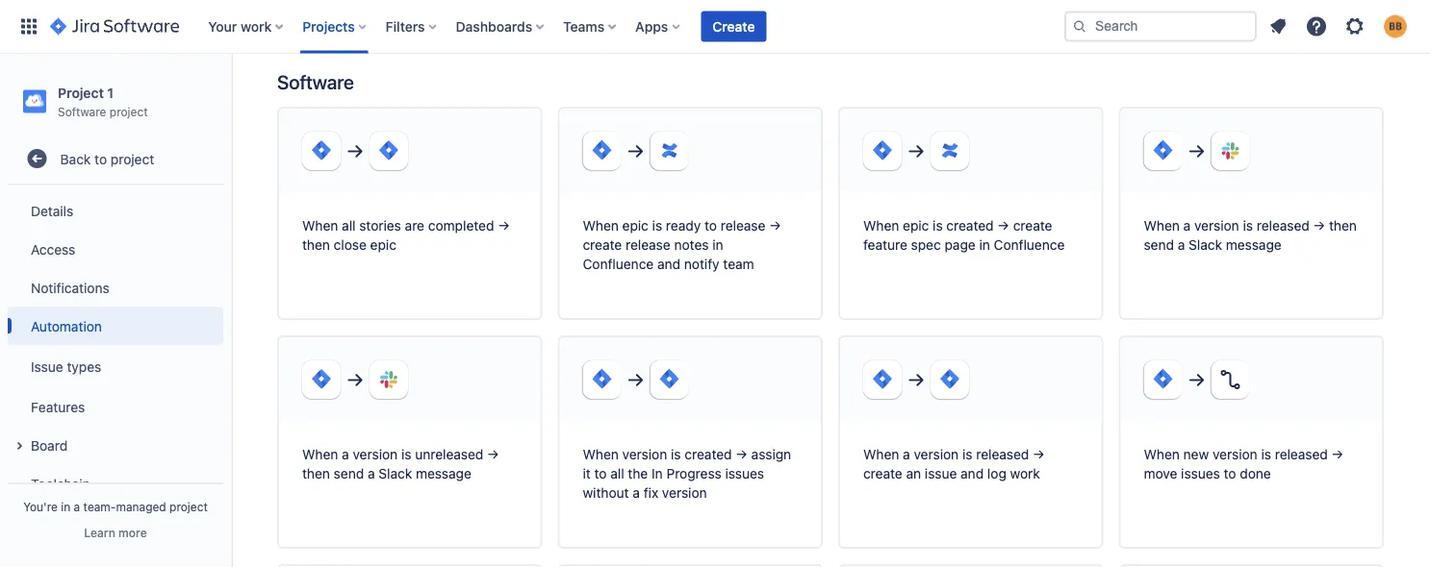 Task type: locate. For each thing, give the bounding box(es) containing it.
version for when new version is released → move issues to done
[[1213, 447, 1258, 463]]

teams
[[563, 18, 605, 34]]

0 vertical spatial confluence
[[994, 237, 1065, 253]]

banner containing your work
[[0, 0, 1430, 54]]

done
[[1240, 467, 1271, 482]]

new
[[1184, 447, 1209, 463]]

issue types
[[31, 359, 101, 375]]

when new version is released → move issues to done link
[[1119, 336, 1384, 550]]

→
[[498, 218, 510, 234], [769, 218, 781, 234], [998, 218, 1010, 234], [1314, 218, 1326, 234], [487, 447, 499, 463], [736, 447, 748, 463], [1033, 447, 1045, 463], [1332, 447, 1344, 463]]

when all stories are completed → then close epic link
[[277, 107, 542, 321]]

0 horizontal spatial all
[[342, 218, 356, 234]]

to up notes
[[705, 218, 717, 234]]

issues down 'assign'
[[725, 467, 764, 482]]

group
[[8, 186, 223, 548]]

then inside 'when all stories are completed → then close epic'
[[302, 237, 330, 253]]

your work button
[[202, 11, 291, 42]]

created for in
[[685, 447, 732, 463]]

software
[[277, 70, 354, 93], [58, 105, 106, 118]]

0 vertical spatial project
[[110, 105, 148, 118]]

0 vertical spatial message
[[1226, 237, 1282, 253]]

message inside when a version is released → then send a slack message
[[1226, 237, 1282, 253]]

1 vertical spatial release
[[626, 237, 671, 253]]

1 vertical spatial send
[[334, 467, 364, 482]]

0 horizontal spatial and
[[657, 257, 681, 273]]

is inside when a version is released → then send a slack message
[[1243, 218, 1253, 234]]

1 vertical spatial more
[[118, 527, 147, 540]]

in right page
[[979, 237, 990, 253]]

unreleased
[[415, 447, 484, 463]]

to inside when epic is ready to release → create release notes in confluence and notify team
[[705, 218, 717, 234]]

notes
[[674, 237, 709, 253]]

released
[[1257, 218, 1310, 234], [976, 447, 1029, 463], [1275, 447, 1328, 463]]

when for when version is created → assign it to all the in progress issues without a fix version
[[583, 447, 619, 463]]

in inside when epic is ready to release → create release notes in confluence and notify team
[[713, 237, 723, 253]]

back to project
[[60, 151, 154, 167]]

version for when a version is unreleased → then send a slack message
[[353, 447, 398, 463]]

0 vertical spatial all
[[342, 218, 356, 234]]

jira software image
[[50, 15, 179, 38], [50, 15, 179, 38]]

project
[[58, 85, 104, 101]]

created inside "when epic is created → create feature spec page in confluence"
[[947, 218, 994, 234]]

0 vertical spatial slack
[[1189, 237, 1222, 253]]

slack for unreleased
[[379, 467, 412, 482]]

created up page
[[947, 218, 994, 234]]

epic inside "when epic is created → create feature spec page in confluence"
[[903, 218, 929, 234]]

1 vertical spatial all
[[611, 467, 624, 482]]

0 vertical spatial work
[[241, 18, 272, 34]]

2 issues from the left
[[1181, 467, 1220, 482]]

0 vertical spatial and
[[657, 257, 681, 273]]

→ inside when a version is unreleased → then send a slack message
[[487, 447, 499, 463]]

send inside when a version is unreleased → then send a slack message
[[334, 467, 364, 482]]

browse
[[721, 30, 766, 46]]

all inside 'when all stories are completed → then close epic'
[[342, 218, 356, 234]]

when epic is ready to release → create release notes in confluence and notify team link
[[558, 107, 823, 321]]

0 horizontal spatial confluence
[[583, 257, 654, 273]]

your work
[[208, 18, 272, 34]]

0 horizontal spatial issues
[[725, 467, 764, 482]]

0 horizontal spatial epic
[[370, 237, 397, 253]]

in inside "when epic is created → create feature spec page in confluence"
[[979, 237, 990, 253]]

when inside when a version is released → create an issue and log work
[[863, 447, 899, 463]]

1 vertical spatial message
[[416, 467, 472, 482]]

0 vertical spatial create
[[1013, 218, 1053, 234]]

features link
[[8, 388, 223, 427]]

2 horizontal spatial create
[[1013, 218, 1053, 234]]

0 vertical spatial created
[[947, 218, 994, 234]]

epic for spec
[[903, 218, 929, 234]]

is
[[652, 218, 662, 234], [933, 218, 943, 234], [1243, 218, 1253, 234], [401, 447, 411, 463], [671, 447, 681, 463], [963, 447, 973, 463], [1261, 447, 1272, 463]]

dashboards button
[[450, 11, 552, 42]]

filters
[[386, 18, 425, 34]]

1 vertical spatial created
[[685, 447, 732, 463]]

1 vertical spatial confluence
[[583, 257, 654, 273]]

you're
[[23, 501, 58, 514]]

it
[[583, 467, 591, 482]]

then inside when a version is unreleased → then send a slack message
[[302, 467, 330, 482]]

project down 1
[[110, 105, 148, 118]]

then for when all stories are completed → then close epic
[[302, 237, 330, 253]]

help image
[[1305, 15, 1328, 38]]

work right your
[[241, 18, 272, 34]]

slack inside when a version is unreleased → then send a slack message
[[379, 467, 412, 482]]

2 vertical spatial create
[[863, 467, 903, 482]]

more down managed
[[118, 527, 147, 540]]

when inside 'when all stories are completed → then close epic'
[[302, 218, 338, 234]]

1 horizontal spatial in
[[713, 237, 723, 253]]

0 horizontal spatial message
[[416, 467, 472, 482]]

project up details link
[[111, 151, 154, 167]]

settings image
[[1344, 15, 1367, 38]]

create
[[1013, 218, 1053, 234], [583, 237, 622, 253], [863, 467, 903, 482]]

send
[[1144, 237, 1174, 253], [334, 467, 364, 482]]

a inside when a version is released → create an issue and log work
[[903, 447, 910, 463]]

send for when a version is unreleased → then send a slack message
[[334, 467, 364, 482]]

project
[[110, 105, 148, 118], [111, 151, 154, 167], [169, 501, 208, 514]]

an
[[906, 467, 921, 482]]

managed
[[116, 501, 166, 514]]

to right the back in the left of the page
[[94, 151, 107, 167]]

1 vertical spatial slack
[[379, 467, 412, 482]]

in
[[652, 467, 663, 482]]

when
[[302, 218, 338, 234], [583, 218, 619, 234], [863, 218, 899, 234], [1144, 218, 1180, 234], [302, 447, 338, 463], [583, 447, 619, 463], [863, 447, 899, 463], [1144, 447, 1180, 463]]

0 horizontal spatial send
[[334, 467, 364, 482]]

issues
[[725, 467, 764, 482], [1181, 467, 1220, 482]]

0 horizontal spatial created
[[685, 447, 732, 463]]

back
[[60, 151, 91, 167]]

without
[[583, 486, 629, 502]]

and down notes
[[657, 257, 681, 273]]

1 horizontal spatial message
[[1226, 237, 1282, 253]]

when inside "when new version is released → move issues to done"
[[1144, 447, 1180, 463]]

1 horizontal spatial create
[[863, 467, 903, 482]]

0 horizontal spatial slack
[[379, 467, 412, 482]]

version for when a version is released → then send a slack message
[[1195, 218, 1240, 234]]

a
[[1184, 218, 1191, 234], [1178, 237, 1185, 253], [342, 447, 349, 463], [903, 447, 910, 463], [368, 467, 375, 482], [633, 486, 640, 502], [74, 501, 80, 514]]

assign
[[751, 447, 791, 463]]

when for when epic is ready to release → create release notes in confluence and notify team
[[583, 218, 619, 234]]

1 vertical spatial and
[[961, 467, 984, 482]]

to
[[94, 151, 107, 167], [705, 218, 717, 234], [594, 467, 607, 482], [1224, 467, 1236, 482]]

→ inside "when new version is released → move issues to done"
[[1332, 447, 1344, 463]]

version inside "when new version is released → move issues to done"
[[1213, 447, 1258, 463]]

1 horizontal spatial slack
[[1189, 237, 1222, 253]]

in
[[713, 237, 723, 253], [979, 237, 990, 253], [61, 501, 71, 514]]

1 horizontal spatial work
[[1010, 467, 1040, 482]]

when inside when a version is released → then send a slack message
[[1144, 218, 1180, 234]]

when inside when version is created → assign it to all the in progress issues without a fix version
[[583, 447, 619, 463]]

1 horizontal spatial send
[[1144, 237, 1174, 253]]

in up notify
[[713, 237, 723, 253]]

project 1 software project
[[58, 85, 148, 118]]

create button
[[701, 11, 767, 42]]

in down toolchain
[[61, 501, 71, 514]]

1 horizontal spatial more
[[770, 30, 802, 46]]

send inside when a version is released → then send a slack message
[[1144, 237, 1174, 253]]

the
[[628, 467, 648, 482]]

epic down stories
[[370, 237, 397, 253]]

board
[[31, 438, 68, 454]]

0 horizontal spatial software
[[58, 105, 106, 118]]

work right log
[[1010, 467, 1040, 482]]

epic for create
[[622, 218, 649, 234]]

to inside when version is created → assign it to all the in progress issues without a fix version
[[594, 467, 607, 482]]

when epic is created → create feature spec page in confluence link
[[838, 107, 1104, 321]]

projects button
[[297, 11, 374, 42]]

version inside when a version is unreleased → then send a slack message
[[353, 447, 398, 463]]

1 vertical spatial work
[[1010, 467, 1040, 482]]

create
[[713, 18, 755, 34]]

0 horizontal spatial release
[[626, 237, 671, 253]]

and
[[657, 257, 681, 273], [961, 467, 984, 482]]

confluence left notify
[[583, 257, 654, 273]]

epic inside when epic is ready to release → create release notes in confluence and notify team
[[622, 218, 649, 234]]

version inside when a version is released → then send a slack message
[[1195, 218, 1240, 234]]

when new version is released → move issues to done
[[1144, 447, 1344, 482]]

when all stories are completed → then close epic
[[302, 218, 510, 253]]

confluence inside "when epic is created → create feature spec page in confluence"
[[994, 237, 1065, 253]]

2 horizontal spatial in
[[979, 237, 990, 253]]

all
[[342, 218, 356, 234], [611, 467, 624, 482]]

issues down new
[[1181, 467, 1220, 482]]

0 horizontal spatial work
[[241, 18, 272, 34]]

to right the "it"
[[594, 467, 607, 482]]

all left the
[[611, 467, 624, 482]]

and left log
[[961, 467, 984, 482]]

released inside when a version is released → then send a slack message
[[1257, 218, 1310, 234]]

notifications
[[31, 280, 109, 296]]

version
[[1195, 218, 1240, 234], [353, 447, 398, 463], [622, 447, 667, 463], [914, 447, 959, 463], [1213, 447, 1258, 463], [662, 486, 707, 502]]

1
[[107, 85, 114, 101]]

access
[[31, 241, 75, 257]]

0 vertical spatial more
[[770, 30, 802, 46]]

1 horizontal spatial created
[[947, 218, 994, 234]]

when inside "when epic is created → create feature spec page in confluence"
[[863, 218, 899, 234]]

when inside when a version is unreleased → then send a slack message
[[302, 447, 338, 463]]

details link
[[8, 192, 223, 230]]

more inside button
[[118, 527, 147, 540]]

when a version is unreleased → then send a slack message
[[302, 447, 499, 482]]

learn
[[84, 527, 115, 540]]

confluence inside when epic is ready to release → create release notes in confluence and notify team
[[583, 257, 654, 273]]

1 horizontal spatial all
[[611, 467, 624, 482]]

0 vertical spatial send
[[1144, 237, 1174, 253]]

to left done at the right bottom of page
[[1224, 467, 1236, 482]]

create inside when a version is released → create an issue and log work
[[863, 467, 903, 482]]

1 vertical spatial software
[[58, 105, 106, 118]]

details
[[31, 203, 73, 219]]

epic
[[622, 218, 649, 234], [903, 218, 929, 234], [370, 237, 397, 253]]

then
[[1329, 218, 1357, 234], [302, 237, 330, 253], [302, 467, 330, 482]]

more
[[770, 30, 802, 46], [118, 527, 147, 540]]

created
[[947, 218, 994, 234], [685, 447, 732, 463]]

apps
[[635, 18, 668, 34]]

then inside when a version is released → then send a slack message
[[1329, 218, 1357, 234]]

work inside when a version is released → create an issue and log work
[[1010, 467, 1040, 482]]

slack
[[1189, 237, 1222, 253], [379, 467, 412, 482]]

ready
[[666, 218, 701, 234]]

version inside when a version is released → create an issue and log work
[[914, 447, 959, 463]]

0 horizontal spatial in
[[61, 501, 71, 514]]

release up team
[[721, 218, 766, 234]]

when for when a version is unreleased → then send a slack message
[[302, 447, 338, 463]]

1 horizontal spatial issues
[[1181, 467, 1220, 482]]

more right the browse
[[770, 30, 802, 46]]

released for log
[[976, 447, 1029, 463]]

your
[[208, 18, 237, 34]]

all inside when version is created → assign it to all the in progress issues without a fix version
[[611, 467, 624, 482]]

1 horizontal spatial and
[[961, 467, 984, 482]]

epic left ready
[[622, 218, 649, 234]]

2 vertical spatial project
[[169, 501, 208, 514]]

when inside when epic is ready to release → create release notes in confluence and notify team
[[583, 218, 619, 234]]

2 vertical spatial then
[[302, 467, 330, 482]]

created inside when version is created → assign it to all the in progress issues without a fix version
[[685, 447, 732, 463]]

work
[[241, 18, 272, 34], [1010, 467, 1040, 482]]

2 horizontal spatial epic
[[903, 218, 929, 234]]

0 horizontal spatial more
[[118, 527, 147, 540]]

1 horizontal spatial confluence
[[994, 237, 1065, 253]]

→ inside when a version is released → create an issue and log work
[[1033, 447, 1045, 463]]

release
[[721, 218, 766, 234], [626, 237, 671, 253]]

software down projects
[[277, 70, 354, 93]]

templates
[[879, 30, 941, 46]]

1 vertical spatial create
[[583, 237, 622, 253]]

project right managed
[[169, 501, 208, 514]]

→ inside when epic is ready to release → create release notes in confluence and notify team
[[769, 218, 781, 234]]

issue types link
[[8, 346, 223, 388]]

message inside when a version is unreleased → then send a slack message
[[416, 467, 472, 482]]

confluence
[[994, 237, 1065, 253], [583, 257, 654, 273]]

1 vertical spatial then
[[302, 237, 330, 253]]

project inside project 1 software project
[[110, 105, 148, 118]]

1 issues from the left
[[725, 467, 764, 482]]

when for when epic is created → create feature spec page in confluence
[[863, 218, 899, 234]]

automation
[[31, 318, 102, 334]]

sidebar navigation image
[[210, 77, 252, 116]]

created up progress
[[685, 447, 732, 463]]

1 horizontal spatial epic
[[622, 218, 649, 234]]

confluence right page
[[994, 237, 1065, 253]]

release down ready
[[626, 237, 671, 253]]

all up close
[[342, 218, 356, 234]]

0 horizontal spatial create
[[583, 237, 622, 253]]

slack inside when a version is released → then send a slack message
[[1189, 237, 1222, 253]]

1 horizontal spatial release
[[721, 218, 766, 234]]

1 horizontal spatial software
[[277, 70, 354, 93]]

0 vertical spatial then
[[1329, 218, 1357, 234]]

software down project
[[58, 105, 106, 118]]

version for when a version is released → create an issue and log work
[[914, 447, 959, 463]]

epic up spec
[[903, 218, 929, 234]]

when epic is created → create feature spec page in confluence
[[863, 218, 1065, 253]]

feature
[[863, 237, 908, 253]]

released inside when a version is released → create an issue and log work
[[976, 447, 1029, 463]]

banner
[[0, 0, 1430, 54]]



Task type: describe. For each thing, give the bounding box(es) containing it.
automation
[[806, 30, 875, 46]]

are
[[405, 218, 425, 234]]

released for message
[[1257, 218, 1310, 234]]

appswitcher icon image
[[17, 15, 40, 38]]

then for when a version is unreleased → then send a slack message
[[302, 467, 330, 482]]

issues inside "when new version is released → move issues to done"
[[1181, 467, 1220, 482]]

types
[[67, 359, 101, 375]]

0 vertical spatial software
[[277, 70, 354, 93]]

progress
[[667, 467, 722, 482]]

and inside when a version is released → create an issue and log work
[[961, 467, 984, 482]]

apps button
[[630, 11, 688, 42]]

create inside when epic is ready to release → create release notes in confluence and notify team
[[583, 237, 622, 253]]

is inside "when new version is released → move issues to done"
[[1261, 447, 1272, 463]]

team
[[723, 257, 754, 273]]

1 vertical spatial project
[[111, 151, 154, 167]]

close
[[334, 237, 367, 253]]

Search field
[[1065, 11, 1257, 42]]

when a version is released → then send a slack message link
[[1119, 107, 1384, 321]]

is inside when a version is unreleased → then send a slack message
[[401, 447, 411, 463]]

when a version is released → create an issue and log work link
[[838, 336, 1104, 550]]

when epic is ready to release → create release notes in confluence and notify team
[[583, 218, 781, 273]]

→ inside 'when all stories are completed → then close epic'
[[498, 218, 510, 234]]

when a version is released → then send a slack message
[[1144, 218, 1357, 253]]

spec
[[911, 237, 941, 253]]

to inside "when new version is released → move issues to done"
[[1224, 467, 1236, 482]]

features
[[31, 399, 85, 415]]

browse more automation templates
[[721, 30, 941, 46]]

expand image
[[8, 435, 31, 458]]

automation link
[[8, 307, 223, 346]]

epic inside 'when all stories are completed → then close epic'
[[370, 237, 397, 253]]

software inside project 1 software project
[[58, 105, 106, 118]]

is inside "when epic is created → create feature spec page in confluence"
[[933, 218, 943, 234]]

notify
[[684, 257, 720, 273]]

your profile and settings image
[[1384, 15, 1407, 38]]

when version is created → assign it to all the in progress issues without a fix version link
[[558, 336, 823, 550]]

more for browse
[[770, 30, 802, 46]]

teams button
[[557, 11, 624, 42]]

created for confluence
[[947, 218, 994, 234]]

message for released
[[1226, 237, 1282, 253]]

when a version is released → create an issue and log work
[[863, 447, 1045, 482]]

issues inside when version is created → assign it to all the in progress issues without a fix version
[[725, 467, 764, 482]]

projects
[[302, 18, 355, 34]]

stories
[[359, 218, 401, 234]]

message for unreleased
[[416, 467, 472, 482]]

is inside when version is created → assign it to all the in progress issues without a fix version
[[671, 447, 681, 463]]

send for when a version is released → then send a slack message
[[1144, 237, 1174, 253]]

when for when a version is released → create an issue and log work
[[863, 447, 899, 463]]

released inside "when new version is released → move issues to done"
[[1275, 447, 1328, 463]]

learn more button
[[84, 526, 147, 541]]

learn more
[[84, 527, 147, 540]]

when for when all stories are completed → then close epic
[[302, 218, 338, 234]]

→ inside "when epic is created → create feature spec page in confluence"
[[998, 218, 1010, 234]]

when for when a version is released → then send a slack message
[[1144, 218, 1180, 234]]

when for when new version is released → move issues to done
[[1144, 447, 1180, 463]]

move
[[1144, 467, 1178, 482]]

when a version is unreleased → then send a slack message link
[[277, 336, 542, 550]]

fix
[[644, 486, 659, 502]]

access link
[[8, 230, 223, 269]]

search image
[[1072, 19, 1088, 34]]

group containing details
[[8, 186, 223, 548]]

more for learn
[[118, 527, 147, 540]]

dashboards
[[456, 18, 532, 34]]

0 vertical spatial release
[[721, 218, 766, 234]]

notifications image
[[1267, 15, 1290, 38]]

create inside "when epic is created → create feature spec page in confluence"
[[1013, 218, 1053, 234]]

toolchain link
[[8, 465, 223, 504]]

when version is created → assign it to all the in progress issues without a fix version
[[583, 447, 791, 502]]

and inside when epic is ready to release → create release notes in confluence and notify team
[[657, 257, 681, 273]]

issue
[[31, 359, 63, 375]]

you're in a team-managed project
[[23, 501, 208, 514]]

team-
[[83, 501, 116, 514]]

board button
[[8, 427, 223, 465]]

is inside when epic is ready to release → create release notes in confluence and notify team
[[652, 218, 662, 234]]

issue
[[925, 467, 957, 482]]

notifications link
[[8, 269, 223, 307]]

→ inside when a version is released → then send a slack message
[[1314, 218, 1326, 234]]

is inside when a version is released → create an issue and log work
[[963, 447, 973, 463]]

then for when a version is released → then send a slack message
[[1329, 218, 1357, 234]]

slack for released
[[1189, 237, 1222, 253]]

log
[[988, 467, 1007, 482]]

primary element
[[12, 0, 1065, 53]]

completed
[[428, 218, 494, 234]]

→ inside when version is created → assign it to all the in progress issues without a fix version
[[736, 447, 748, 463]]

back to project link
[[8, 140, 223, 178]]

work inside 'popup button'
[[241, 18, 272, 34]]

filters button
[[380, 11, 444, 42]]

a inside when version is created → assign it to all the in progress issues without a fix version
[[633, 486, 640, 502]]

page
[[945, 237, 976, 253]]

toolchain
[[31, 476, 90, 492]]



Task type: vqa. For each thing, say whether or not it's contained in the screenshot.
epic inside When all stories are completed → then close epic
yes



